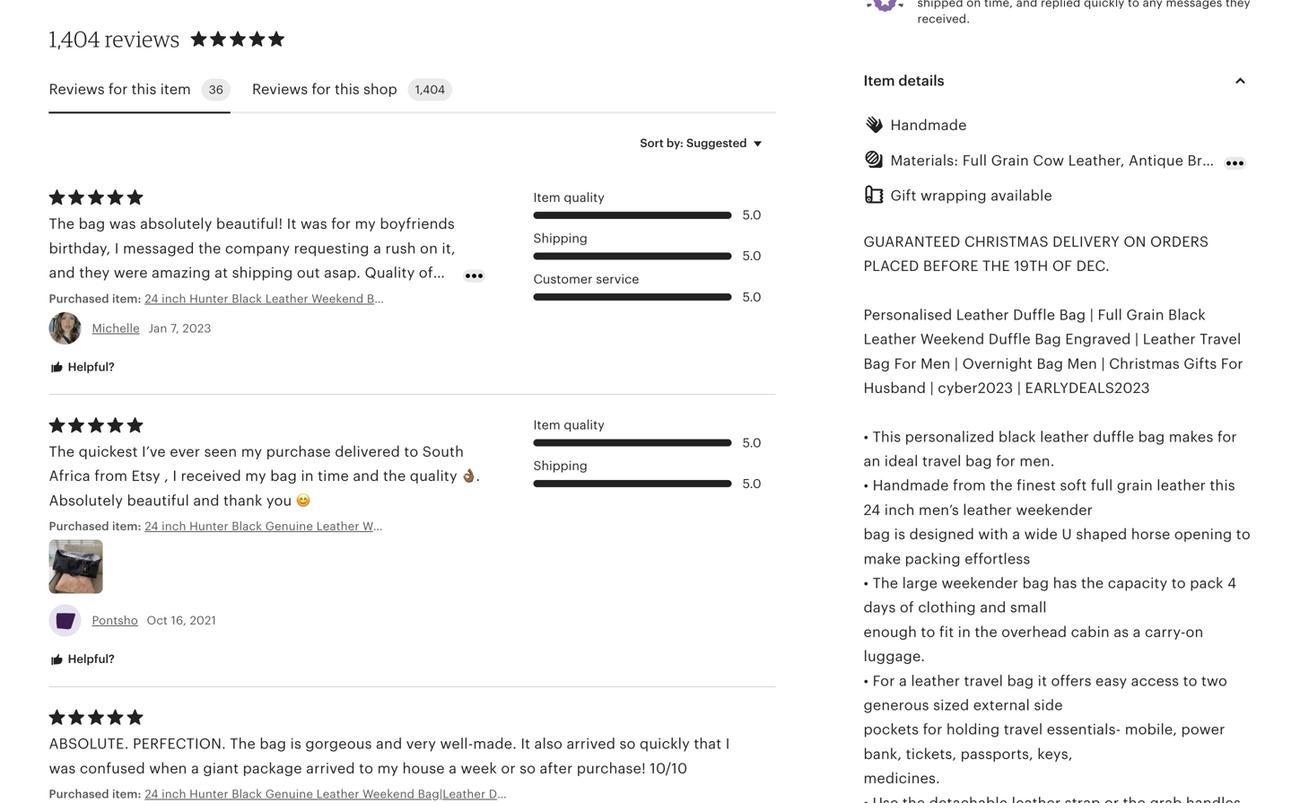 Task type: locate. For each thing, give the bounding box(es) containing it.
my inside the bag was absolutely beautiful! it was for my boyfriends birthday, i messaged the company requesting a rush on it, and they were amazing at shipping out asap. quality of bag was awesome, the engraving was subtle but nice. my boyfriend was super happy. perfect weekender bag!
[[355, 216, 376, 232]]

it inside the bag was absolutely beautiful! it was for my boyfriends birthday, i messaged the company requesting a rush on it, and they were amazing at shipping out asap. quality of bag was awesome, the engraving was subtle but nice. my boyfriend was super happy. perfect weekender bag!
[[287, 216, 297, 232]]

1 vertical spatial is
[[290, 736, 302, 752]]

1 horizontal spatial men
[[1068, 356, 1098, 372]]

0 horizontal spatial in
[[301, 468, 314, 484]]

| left full
[[1090, 307, 1094, 323]]

• down luggage.
[[864, 673, 869, 689]]

purchased down absolutely
[[49, 520, 109, 533]]

and down delivered
[[353, 468, 379, 484]]

1 horizontal spatial from
[[953, 478, 986, 494]]

quality inside the quickest i've ever seen my purchase delivered to south africa from etsy , i received my bag in time and the quality 👌🏾. absolutely beautiful and thank you 😊
[[410, 468, 458, 484]]

opening
[[1175, 527, 1233, 543]]

0 vertical spatial handmade
[[891, 117, 967, 133]]

tab list
[[49, 68, 776, 113]]

bag down personalized
[[966, 453, 993, 469]]

0 vertical spatial helpful?
[[65, 360, 115, 374]]

pontsho oct 16, 2021
[[92, 614, 216, 628]]

0 vertical spatial on
[[420, 240, 438, 257]]

1,404 right the shop
[[415, 83, 445, 96]]

i right that at the bottom right of the page
[[726, 736, 730, 752]]

leather
[[957, 307, 1010, 323], [864, 331, 917, 347], [1143, 331, 1196, 347]]

2 purchased item: from the top
[[49, 520, 145, 533]]

men
[[921, 356, 951, 372], [1068, 356, 1098, 372]]

my
[[429, 289, 450, 305]]

it
[[287, 216, 297, 232], [521, 736, 531, 752]]

was down absolute. at left bottom
[[49, 761, 76, 777]]

were
[[114, 265, 148, 281]]

1 horizontal spatial i
[[173, 468, 177, 484]]

the down amazing
[[185, 289, 208, 305]]

4
[[1228, 575, 1237, 592]]

purchased down 'confused'
[[49, 788, 109, 801]]

birthday,
[[49, 240, 111, 257]]

orders
[[1151, 234, 1209, 250]]

0 vertical spatial duffle
[[1014, 307, 1056, 323]]

1 horizontal spatial of
[[900, 600, 915, 616]]

this for item
[[132, 81, 156, 98]]

3 purchased item: from the top
[[49, 788, 145, 801]]

item
[[864, 73, 895, 89], [534, 191, 561, 205], [534, 418, 561, 432]]

0 horizontal spatial reviews
[[49, 81, 105, 98]]

dec.
[[1077, 258, 1110, 274]]

• up days
[[864, 575, 869, 592]]

2 vertical spatial i
[[726, 736, 730, 752]]

on
[[420, 240, 438, 257], [1186, 624, 1204, 640]]

this
[[132, 81, 156, 98], [335, 81, 360, 98], [1210, 478, 1236, 494]]

the down delivered
[[383, 468, 406, 484]]

a down well-
[[449, 761, 457, 777]]

0 vertical spatial shipping
[[534, 232, 588, 245]]

weekender inside the bag was absolutely beautiful! it was for my boyfriends birthday, i messaged the company requesting a rush on it, and they were amazing at shipping out asap. quality of bag was awesome, the engraving was subtle but nice. my boyfriend was super happy. perfect weekender bag!
[[300, 314, 377, 330]]

2 horizontal spatial i
[[726, 736, 730, 752]]

guaranteed christmas delivery on orders placed before the 19th of dec.
[[864, 234, 1209, 274]]

2 item quality from the top
[[534, 418, 605, 432]]

0 vertical spatial helpful? button
[[35, 351, 128, 384]]

2 vertical spatial purchased
[[49, 788, 109, 801]]

arrived down gorgeous
[[306, 761, 355, 777]]

0 horizontal spatial from
[[94, 468, 128, 484]]

0 vertical spatial of
[[419, 265, 433, 281]]

time
[[318, 468, 349, 484]]

i've
[[142, 444, 166, 460]]

leather up with in the bottom of the page
[[963, 502, 1013, 518]]

it up company
[[287, 216, 297, 232]]

5 5.0 from the top
[[743, 477, 762, 491]]

my inside the absolute. perfection. the bag is  gorgeous and very well-made. it also arrived so quickly that i was confused when a giant package arrived to my house a week or so after purchase!  10/10
[[378, 761, 399, 777]]

• left this
[[864, 429, 869, 445]]

1 vertical spatial of
[[900, 600, 915, 616]]

delivered
[[335, 444, 400, 460]]

bag inside the absolute. perfection. the bag is  gorgeous and very well-made. it also arrived so quickly that i was confused when a giant package arrived to my house a week or so after purchase!  10/10
[[260, 736, 286, 752]]

1 horizontal spatial 1,404
[[415, 83, 445, 96]]

0 vertical spatial purchased
[[49, 292, 109, 305]]

1 horizontal spatial is
[[895, 527, 906, 543]]

|
[[1090, 307, 1094, 323], [1135, 331, 1139, 347], [955, 356, 959, 372], [1102, 356, 1106, 372], [930, 380, 934, 396], [1018, 380, 1022, 396]]

for up tickets,
[[923, 722, 943, 738]]

1 vertical spatial quality
[[564, 418, 605, 432]]

a left giant
[[191, 761, 199, 777]]

item inside dropdown button
[[864, 73, 895, 89]]

1 vertical spatial so
[[520, 761, 536, 777]]

from
[[94, 468, 128, 484], [953, 478, 986, 494]]

| down overnight
[[1018, 380, 1022, 396]]

for right makes
[[1218, 429, 1238, 445]]

item: down 'confused'
[[112, 788, 141, 801]]

helpful? down boyfriend
[[65, 360, 115, 374]]

of
[[1053, 258, 1073, 274]]

0 vertical spatial purchased item:
[[49, 292, 145, 305]]

generous
[[864, 697, 930, 714]]

shaped
[[1077, 527, 1128, 543]]

tab list containing reviews for this item
[[49, 68, 776, 113]]

helpful? button
[[35, 351, 128, 384], [35, 643, 128, 677]]

0 horizontal spatial 1,404
[[49, 25, 100, 52]]

0 vertical spatial item:
[[112, 292, 141, 305]]

1 vertical spatial on
[[1186, 624, 1204, 640]]

1,404 left reviews
[[49, 25, 100, 52]]

external
[[974, 697, 1031, 714]]

weekender down effortless
[[942, 575, 1019, 592]]

1 horizontal spatial leather
[[957, 307, 1010, 323]]

handmade down ideal
[[873, 478, 949, 494]]

reviews right 36
[[252, 81, 308, 98]]

1 horizontal spatial it
[[521, 736, 531, 752]]

the up "birthday,"
[[49, 216, 75, 232]]

the inside the quickest i've ever seen my purchase delivered to south africa from etsy , i received my bag in time and the quality 👌🏾. absolutely beautiful and thank you 😊
[[49, 444, 75, 460]]

1 • from the top
[[864, 429, 869, 445]]

and inside the bag was absolutely beautiful! it was for my boyfriends birthday, i messaged the company requesting a rush on it, and they were amazing at shipping out asap. quality of bag was awesome, the engraving was subtle but nice. my boyfriend was super happy. perfect weekender bag!
[[49, 265, 75, 281]]

of right days
[[900, 600, 915, 616]]

this left "item"
[[132, 81, 156, 98]]

helpful? down pontsho
[[65, 653, 115, 666]]

item quality
[[534, 191, 605, 205], [534, 418, 605, 432]]

0 vertical spatial i
[[115, 240, 119, 257]]

1 horizontal spatial in
[[958, 624, 971, 640]]

for
[[109, 81, 128, 98], [312, 81, 331, 98], [331, 216, 351, 232], [1218, 429, 1238, 445], [997, 453, 1016, 469], [923, 722, 943, 738]]

africa
[[49, 468, 90, 484]]

purchased item: down 'confused'
[[49, 788, 145, 801]]

bag right duffle
[[1139, 429, 1165, 445]]

to inside the absolute. perfection. the bag is  gorgeous and very well-made. it also arrived so quickly that i was confused when a giant package arrived to my house a week or so after purchase!  10/10
[[359, 761, 374, 777]]

the down the make
[[873, 575, 899, 592]]

michelle
[[92, 322, 140, 335]]

travel up external
[[964, 673, 1004, 689]]

i right ,
[[173, 468, 177, 484]]

of inside the bag was absolutely beautiful! it was for my boyfriends birthday, i messaged the company requesting a rush on it, and they were amazing at shipping out asap. quality of bag was awesome, the engraving was subtle but nice. my boyfriend was super happy. perfect weekender bag!
[[419, 265, 433, 281]]

and left 'small'
[[980, 600, 1007, 616]]

full
[[1098, 307, 1123, 323]]

0 horizontal spatial this
[[132, 81, 156, 98]]

by:
[[667, 136, 684, 150]]

from up men's
[[953, 478, 986, 494]]

2 item: from the top
[[112, 520, 141, 533]]

i inside the absolute. perfection. the bag is  gorgeous and very well-made. it also arrived so quickly that i was confused when a giant package arrived to my house a week or so after purchase!  10/10
[[726, 736, 730, 752]]

1 purchased from the top
[[49, 292, 109, 305]]

has
[[1053, 575, 1078, 592]]

two
[[1202, 673, 1228, 689]]

2 vertical spatial purchased item:
[[49, 788, 145, 801]]

0 vertical spatial in
[[301, 468, 314, 484]]

absolutely
[[140, 216, 212, 232]]

0 vertical spatial quality
[[564, 191, 605, 205]]

for down luggage.
[[873, 673, 895, 689]]

item: down the beautiful
[[112, 520, 141, 533]]

well-
[[440, 736, 473, 752]]

to right opening
[[1237, 527, 1251, 543]]

0 horizontal spatial of
[[419, 265, 433, 281]]

leather down black
[[1143, 331, 1196, 347]]

1 vertical spatial helpful?
[[65, 653, 115, 666]]

1 vertical spatial shipping
[[534, 459, 588, 473]]

0 vertical spatial is
[[895, 527, 906, 543]]

or
[[501, 761, 516, 777]]

2 purchased from the top
[[49, 520, 109, 533]]

weekender
[[300, 314, 377, 330], [1017, 502, 1093, 518], [942, 575, 1019, 592]]

a
[[373, 240, 382, 257], [1013, 527, 1021, 543], [1133, 624, 1142, 640], [899, 673, 907, 689], [191, 761, 199, 777], [449, 761, 457, 777]]

on inside "• this personalized black leather duffle bag makes for an ideal travel bag for men. • handmade from the finest soft full grain leather this 24 inch men's leather weekender bag is designed with a wide u shaped horse opening to make packing effortless • the large weekender bag has the capacity to pack 4 days of clothing and small enough to fit in the overhead cabin as a carry-on luggage. • for a leather travel bag it offers easy access to two generous sized external side pockets for holding travel essentials- mobile, power bank, tickets, passports, keys, medicines."
[[1186, 624, 1204, 640]]

bag!
[[381, 314, 412, 330]]

leather up weekend on the top right of page
[[957, 307, 1010, 323]]

item: for perfection.
[[112, 788, 141, 801]]

week
[[461, 761, 497, 777]]

0 horizontal spatial i
[[115, 240, 119, 257]]

0 vertical spatial item quality
[[534, 191, 605, 205]]

item details
[[864, 73, 945, 89]]

0 horizontal spatial on
[[420, 240, 438, 257]]

1 vertical spatial duffle
[[989, 331, 1031, 347]]

1,404 for 1,404 reviews
[[49, 25, 100, 52]]

1 vertical spatial arrived
[[306, 761, 355, 777]]

2 vertical spatial quality
[[410, 468, 458, 484]]

south
[[423, 444, 464, 460]]

side
[[1034, 697, 1063, 714]]

1 vertical spatial item quality
[[534, 418, 605, 432]]

leather down personalised
[[864, 331, 917, 347]]

quality
[[564, 191, 605, 205], [564, 418, 605, 432], [410, 468, 458, 484]]

soft
[[1060, 478, 1087, 494]]

from down quickest
[[94, 468, 128, 484]]

is up package
[[290, 736, 302, 752]]

men's
[[919, 502, 960, 518]]

0 horizontal spatial is
[[290, 736, 302, 752]]

handmade down details
[[891, 117, 967, 133]]

0 vertical spatial weekender
[[300, 314, 377, 330]]

purchased item: for the
[[49, 520, 145, 533]]

this left the shop
[[335, 81, 360, 98]]

bag
[[1060, 307, 1086, 323], [1035, 331, 1062, 347], [864, 356, 891, 372], [1037, 356, 1064, 372]]

a left the rush
[[373, 240, 382, 257]]

i up were
[[115, 240, 119, 257]]

1 vertical spatial helpful? button
[[35, 643, 128, 677]]

to left south
[[404, 444, 419, 460]]

for up husband
[[895, 356, 917, 372]]

overnight
[[963, 356, 1033, 372]]

michelle jan 7, 2023
[[92, 322, 211, 335]]

sort
[[640, 136, 664, 150]]

gorgeous
[[306, 736, 372, 752]]

men up earlydeals2023
[[1068, 356, 1098, 372]]

for inside "• this personalized black leather duffle bag makes for an ideal travel bag for men. • handmade from the finest soft full grain leather this 24 inch men's leather weekender bag is designed with a wide u shaped horse opening to make packing effortless • the large weekender bag has the capacity to pack 4 days of clothing and small enough to fit in the overhead cabin as a carry-on luggage. • for a leather travel bag it offers easy access to two generous sized external side pockets for holding travel essentials- mobile, power bank, tickets, passports, keys, medicines."
[[873, 673, 895, 689]]

from inside "• this personalized black leather duffle bag makes for an ideal travel bag for men. • handmade from the finest soft full grain leather this 24 inch men's leather weekender bag is designed with a wide u shaped horse opening to make packing effortless • the large weekender bag has the capacity to pack 4 days of clothing and small enough to fit in the overhead cabin as a carry-on luggage. • for a leather travel bag it offers easy access to two generous sized external side pockets for holding travel essentials- mobile, power bank, tickets, passports, keys, medicines."
[[953, 478, 986, 494]]

to left pack
[[1172, 575, 1187, 592]]

helpful? button down boyfriend
[[35, 351, 128, 384]]

1 vertical spatial handmade
[[873, 478, 949, 494]]

1 vertical spatial purchased
[[49, 520, 109, 533]]

quickest
[[79, 444, 138, 460]]

this inside "• this personalized black leather duffle bag makes for an ideal travel bag for men. • handmade from the finest soft full grain leather this 24 inch men's leather weekender bag is designed with a wide u shaped horse opening to make packing effortless • the large weekender bag has the capacity to pack 4 days of clothing and small enough to fit in the overhead cabin as a carry-on luggage. • for a leather travel bag it offers easy access to two generous sized external side pockets for holding travel essentials- mobile, power bank, tickets, passports, keys, medicines."
[[1210, 478, 1236, 494]]

giant
[[203, 761, 239, 777]]

men down weekend on the top right of page
[[921, 356, 951, 372]]

offers
[[1052, 673, 1092, 689]]

purchased item: down they
[[49, 292, 145, 305]]

is down "inch"
[[895, 527, 906, 543]]

i
[[115, 240, 119, 257], [173, 468, 177, 484], [726, 736, 730, 752]]

purchased up boyfriend
[[49, 292, 109, 305]]

purchased for absolute.
[[49, 788, 109, 801]]

1 helpful? button from the top
[[35, 351, 128, 384]]

1 horizontal spatial so
[[620, 736, 636, 752]]

3 purchased from the top
[[49, 788, 109, 801]]

for down 1,404 reviews
[[109, 81, 128, 98]]

for down black
[[997, 453, 1016, 469]]

0 horizontal spatial so
[[520, 761, 536, 777]]

duffle up overnight
[[989, 331, 1031, 347]]

purchased
[[49, 292, 109, 305], [49, 520, 109, 533], [49, 788, 109, 801]]

leather up sized
[[911, 673, 961, 689]]

a inside the bag was absolutely beautiful! it was for my boyfriends birthday, i messaged the company requesting a rush on it, and they were amazing at shipping out asap. quality of bag was awesome, the engraving was subtle but nice. my boyfriend was super happy. perfect weekender bag!
[[373, 240, 382, 257]]

pack
[[1190, 575, 1224, 592]]

1 horizontal spatial this
[[335, 81, 360, 98]]

weekender up u
[[1017, 502, 1093, 518]]

on down pack
[[1186, 624, 1204, 640]]

2 vertical spatial item:
[[112, 788, 141, 801]]

1,404 inside tab list
[[415, 83, 445, 96]]

weekender down subtle
[[300, 314, 377, 330]]

purchased item: down absolutely
[[49, 520, 145, 533]]

travel down personalized
[[923, 453, 962, 469]]

2 reviews from the left
[[252, 81, 308, 98]]

2 horizontal spatial this
[[1210, 478, 1236, 494]]

the quickest i've ever seen my purchase delivered to south africa from etsy , i received my bag in time and the quality 👌🏾. absolutely beautiful and thank you 😊
[[49, 444, 480, 509]]

grain
[[1127, 307, 1165, 323]]

1 vertical spatial purchased item:
[[49, 520, 145, 533]]

of up my
[[419, 265, 433, 281]]

3 5.0 from the top
[[743, 290, 762, 304]]

for
[[895, 356, 917, 372], [1222, 356, 1244, 372], [873, 673, 895, 689]]

engraved
[[1066, 331, 1132, 347]]

arrived up purchase!
[[567, 736, 616, 752]]

bag inside the quickest i've ever seen my purchase delivered to south africa from etsy , i received my bag in time and the quality 👌🏾. absolutely beautiful and thank you 😊
[[270, 468, 297, 484]]

suggested
[[687, 136, 747, 150]]

in up "😊"
[[301, 468, 314, 484]]

so right or on the bottom
[[520, 761, 536, 777]]

purchase
[[266, 444, 331, 460]]

in inside the quickest i've ever seen my purchase delivered to south africa from etsy , i received my bag in time and the quality 👌🏾. absolutely beautiful and thank you 😊
[[301, 468, 314, 484]]

on inside the bag was absolutely beautiful! it was for my boyfriends birthday, i messaged the company requesting a rush on it, and they were amazing at shipping out asap. quality of bag was awesome, the engraving was subtle but nice. my boyfriend was super happy. perfect weekender bag!
[[420, 240, 438, 257]]

and inside the absolute. perfection. the bag is  gorgeous and very well-made. it also arrived so quickly that i was confused when a giant package arrived to my house a week or so after purchase!  10/10
[[376, 736, 402, 752]]

0 horizontal spatial it
[[287, 216, 297, 232]]

easy
[[1096, 673, 1128, 689]]

pockets
[[864, 722, 919, 738]]

view details of this review photo by pontsho image
[[49, 540, 103, 594]]

helpful? button down pontsho
[[35, 643, 128, 677]]

the up giant
[[230, 736, 256, 752]]

1 vertical spatial in
[[958, 624, 971, 640]]

to left fit
[[921, 624, 936, 640]]

this for shop
[[335, 81, 360, 98]]

1 horizontal spatial on
[[1186, 624, 1204, 640]]

1 vertical spatial i
[[173, 468, 177, 484]]

1 vertical spatial it
[[521, 736, 531, 752]]

0 horizontal spatial leather
[[864, 331, 917, 347]]

tickets,
[[906, 746, 957, 762]]

1 reviews from the left
[[49, 81, 105, 98]]

luggage.
[[864, 649, 926, 665]]

ideal
[[885, 453, 919, 469]]

1 horizontal spatial arrived
[[567, 736, 616, 752]]

1 vertical spatial item:
[[112, 520, 141, 533]]

1 horizontal spatial reviews
[[252, 81, 308, 98]]

reviews down 1,404 reviews
[[49, 81, 105, 98]]

customer
[[534, 272, 593, 286]]

0 horizontal spatial arrived
[[306, 761, 355, 777]]

0 vertical spatial it
[[287, 216, 297, 232]]

absolute.
[[49, 736, 129, 752]]

1 vertical spatial weekender
[[1017, 502, 1093, 518]]

0 vertical spatial 1,404
[[49, 25, 100, 52]]

so up purchase!
[[620, 736, 636, 752]]

0 vertical spatial item
[[864, 73, 895, 89]]

3 item: from the top
[[112, 788, 141, 801]]

in right fit
[[958, 624, 971, 640]]

days
[[864, 600, 896, 616]]

1 vertical spatial 1,404
[[415, 83, 445, 96]]

the
[[49, 216, 75, 232], [49, 444, 75, 460], [873, 575, 899, 592], [230, 736, 256, 752]]

0 horizontal spatial men
[[921, 356, 951, 372]]

1 helpful? from the top
[[65, 360, 115, 374]]

reviews
[[49, 81, 105, 98], [252, 81, 308, 98]]

my
[[355, 216, 376, 232], [241, 444, 262, 460], [245, 468, 266, 484], [378, 761, 399, 777]]

very
[[406, 736, 436, 752]]



Task type: describe. For each thing, give the bounding box(es) containing it.
bag left engraved
[[1035, 331, 1062, 347]]

1 purchased item: from the top
[[49, 292, 145, 305]]

asap.
[[324, 265, 361, 281]]

1 item quality from the top
[[534, 191, 605, 205]]

10/10
[[650, 761, 688, 777]]

reviews
[[105, 25, 180, 52]]

holding
[[947, 722, 1000, 738]]

my up thank at the left bottom
[[245, 468, 266, 484]]

quickly
[[640, 736, 690, 752]]

cabin
[[1071, 624, 1110, 640]]

0 vertical spatial travel
[[923, 453, 962, 469]]

thank
[[224, 493, 263, 509]]

duffle
[[1094, 429, 1135, 445]]

0 vertical spatial arrived
[[567, 736, 616, 752]]

and down received
[[193, 493, 220, 509]]

a right with in the bottom of the page
[[1013, 527, 1021, 543]]

bag up "birthday,"
[[79, 216, 105, 232]]

2 vertical spatial item
[[534, 418, 561, 432]]

reviews for reviews for this item
[[49, 81, 105, 98]]

1 men from the left
[[921, 356, 951, 372]]

personalised
[[864, 307, 953, 323]]

| up christmas
[[1135, 331, 1139, 347]]

pontsho link
[[92, 614, 138, 628]]

personalised leather duffle bag | full grain black leather weekend duffle bag engraved | leather travel bag for men | overnight bag men | christmas gifts for husband | cyber2023 | earlydeals2023
[[864, 307, 1244, 396]]

engraving
[[211, 289, 282, 305]]

for left the shop
[[312, 81, 331, 98]]

of inside "• this personalized black leather duffle bag makes for an ideal travel bag for men. • handmade from the finest soft full grain leather this 24 inch men's leather weekender bag is designed with a wide u shaped horse opening to make packing effortless • the large weekender bag has the capacity to pack 4 days of clothing and small enough to fit in the overhead cabin as a carry-on luggage. • for a leather travel bag it offers easy access to two generous sized external side pockets for holding travel essentials- mobile, power bank, tickets, passports, keys, medicines."
[[900, 600, 915, 616]]

packing
[[905, 551, 961, 567]]

to inside the quickest i've ever seen my purchase delivered to south africa from etsy , i received my bag in time and the quality 👌🏾. absolutely beautiful and thank you 😊
[[404, 444, 419, 460]]

1,404 reviews
[[49, 25, 180, 52]]

2 shipping from the top
[[534, 459, 588, 473]]

this
[[873, 429, 901, 445]]

oct
[[147, 614, 168, 628]]

• this personalized black leather duffle bag makes for an ideal travel bag for men. • handmade from the finest soft full grain leather this 24 inch men's leather weekender bag is designed with a wide u shaped horse opening to make packing effortless • the large weekender bag has the capacity to pack 4 days of clothing and small enough to fit in the overhead cabin as a carry-on luggage. • for a leather travel bag it offers easy access to two generous sized external side pockets for holding travel essentials- mobile, power bank, tickets, passports, keys, medicines.
[[864, 429, 1251, 787]]

out
[[297, 265, 320, 281]]

1 item: from the top
[[112, 292, 141, 305]]

| right husband
[[930, 380, 934, 396]]

sized
[[934, 697, 970, 714]]

i inside the quickest i've ever seen my purchase delivered to south africa from etsy , i received my bag in time and the quality 👌🏾. absolutely beautiful and thank you 😊
[[173, 468, 177, 484]]

wrapping
[[921, 188, 987, 204]]

19th
[[1015, 258, 1049, 274]]

is inside the absolute. perfection. the bag is  gorgeous and very well-made. it also arrived so quickly that i was confused when a giant package arrived to my house a week or so after purchase!  10/10
[[290, 736, 302, 752]]

2 5.0 from the top
[[743, 249, 762, 263]]

requesting
[[294, 240, 370, 257]]

0 vertical spatial so
[[620, 736, 636, 752]]

details
[[899, 73, 945, 89]]

mobile,
[[1125, 722, 1178, 738]]

received
[[181, 468, 241, 484]]

company
[[225, 240, 290, 257]]

sort by: suggested
[[640, 136, 747, 150]]

available
[[991, 188, 1053, 204]]

| down engraved
[[1102, 356, 1106, 372]]

3 • from the top
[[864, 575, 869, 592]]

1 vertical spatial item
[[534, 191, 561, 205]]

handmade inside "• this personalized black leather duffle bag makes for an ideal travel bag for men. • handmade from the finest soft full grain leather this 24 inch men's leather weekender bag is designed with a wide u shaped horse opening to make packing effortless • the large weekender bag has the capacity to pack 4 days of clothing and small enough to fit in the overhead cabin as a carry-on luggage. • for a leather travel bag it offers easy access to two generous sized external side pockets for holding travel essentials- mobile, power bank, tickets, passports, keys, medicines."
[[873, 478, 949, 494]]

bag up 'small'
[[1023, 575, 1050, 592]]

2 helpful? button from the top
[[35, 643, 128, 677]]

makes
[[1169, 429, 1214, 445]]

beautiful
[[127, 493, 189, 509]]

24
[[864, 502, 881, 518]]

quality
[[365, 265, 415, 281]]

it
[[1038, 673, 1048, 689]]

1,404 for 1,404
[[415, 83, 445, 96]]

was down they
[[80, 289, 106, 305]]

bag up earlydeals2023
[[1037, 356, 1064, 372]]

item: for quickest
[[112, 520, 141, 533]]

grain
[[1117, 478, 1153, 494]]

2 horizontal spatial leather
[[1143, 331, 1196, 347]]

bag down "24"
[[864, 527, 891, 543]]

etsy
[[132, 468, 160, 484]]

inch
[[885, 502, 915, 518]]

1 vertical spatial travel
[[964, 673, 1004, 689]]

purchase!
[[577, 761, 646, 777]]

in inside "• this personalized black leather duffle bag makes for an ideal travel bag for men. • handmade from the finest soft full grain leather this 24 inch men's leather weekender bag is designed with a wide u shaped horse opening to make packing effortless • the large weekender bag has the capacity to pack 4 days of clothing and small enough to fit in the overhead cabin as a carry-on luggage. • for a leather travel bag it offers easy access to two generous sized external side pockets for holding travel essentials- mobile, power bank, tickets, passports, keys, medicines."
[[958, 624, 971, 640]]

is inside "• this personalized black leather duffle bag makes for an ideal travel bag for men. • handmade from the finest soft full grain leather this 24 inch men's leather weekender bag is designed with a wide u shaped horse opening to make packing effortless • the large weekender bag has the capacity to pack 4 days of clothing and small enough to fit in the overhead cabin as a carry-on luggage. • for a leather travel bag it offers easy access to two generous sized external side pockets for holding travel essentials- mobile, power bank, tickets, passports, keys, medicines."
[[895, 527, 906, 543]]

a right as
[[1133, 624, 1142, 640]]

and inside "• this personalized black leather duffle bag makes for an ideal travel bag for men. • handmade from the finest soft full grain leather this 24 inch men's leather weekender bag is designed with a wide u shaped horse opening to make packing effortless • the large weekender bag has the capacity to pack 4 days of clothing and small enough to fit in the overhead cabin as a carry-on luggage. • for a leather travel bag it offers easy access to two generous sized external side pockets for holding travel essentials- mobile, power bank, tickets, passports, keys, medicines."
[[980, 600, 1007, 616]]

to left two
[[1184, 673, 1198, 689]]

the left the finest
[[990, 478, 1013, 494]]

4 5.0 from the top
[[743, 436, 762, 450]]

delivery
[[1053, 234, 1120, 250]]

reviews for reviews for this shop
[[252, 81, 308, 98]]

item details button
[[848, 59, 1268, 103]]

😊
[[296, 493, 310, 509]]

| down weekend on the top right of page
[[955, 356, 959, 372]]

👌🏾.
[[462, 468, 480, 484]]

was left jan
[[121, 314, 148, 330]]

was inside the absolute. perfection. the bag is  gorgeous and very well-made. it also arrived so quickly that i was confused when a giant package arrived to my house a week or so after purchase!  10/10
[[49, 761, 76, 777]]

the inside the absolute. perfection. the bag is  gorgeous and very well-made. it also arrived so quickly that i was confused when a giant package arrived to my house a week or so after purchase!  10/10
[[230, 736, 256, 752]]

service
[[596, 272, 639, 286]]

1 shipping from the top
[[534, 232, 588, 245]]

medicines.
[[864, 771, 941, 787]]

it,
[[442, 240, 456, 257]]

ever
[[170, 444, 200, 460]]

bag up husband
[[864, 356, 891, 372]]

was down out
[[286, 289, 313, 305]]

bag left it
[[1008, 673, 1034, 689]]

you
[[266, 493, 292, 509]]

horse
[[1132, 527, 1171, 543]]

2 • from the top
[[864, 478, 869, 494]]

fit
[[940, 624, 954, 640]]

the up at at the left
[[198, 240, 221, 257]]

gift wrapping available
[[891, 188, 1053, 204]]

personalized
[[905, 429, 995, 445]]

2 vertical spatial travel
[[1004, 722, 1043, 738]]

travel
[[1200, 331, 1242, 347]]

it inside the absolute. perfection. the bag is  gorgeous and very well-made. it also arrived so quickly that i was confused when a giant package arrived to my house a week or so after purchase!  10/10
[[521, 736, 531, 752]]

1 5.0 from the top
[[743, 208, 762, 222]]

perfection.
[[133, 736, 226, 752]]

leather up men.
[[1041, 429, 1090, 445]]

jan
[[148, 322, 167, 335]]

gifts
[[1184, 356, 1218, 372]]

boyfriends
[[380, 216, 455, 232]]

full
[[1091, 478, 1114, 494]]

customer service
[[534, 272, 639, 286]]

the inside "• this personalized black leather duffle bag makes for an ideal travel bag for men. • handmade from the finest soft full grain leather this 24 inch men's leather weekender bag is designed with a wide u shaped horse opening to make packing effortless • the large weekender bag has the capacity to pack 4 days of clothing and small enough to fit in the overhead cabin as a carry-on luggage. • for a leather travel bag it offers easy access to two generous sized external side pockets for holding travel essentials- mobile, power bank, tickets, passports, keys, medicines."
[[873, 575, 899, 592]]

i inside the bag was absolutely beautiful! it was for my boyfriends birthday, i messaged the company requesting a rush on it, and they were amazing at shipping out asap. quality of bag was awesome, the engraving was subtle but nice. my boyfriend was super happy. perfect weekender bag!
[[115, 240, 119, 257]]

the right has
[[1082, 575, 1104, 592]]

4 • from the top
[[864, 673, 869, 689]]

overhead
[[1002, 624, 1068, 640]]

on
[[1124, 234, 1147, 250]]

after
[[540, 761, 573, 777]]

for down travel
[[1222, 356, 1244, 372]]

guaranteed
[[864, 234, 961, 250]]

the inside the bag was absolutely beautiful! it was for my boyfriends birthday, i messaged the company requesting a rush on it, and they were amazing at shipping out asap. quality of bag was awesome, the engraving was subtle but nice. my boyfriend was super happy. perfect weekender bag!
[[49, 216, 75, 232]]

that
[[694, 736, 722, 752]]

my right "seen"
[[241, 444, 262, 460]]

also
[[535, 736, 563, 752]]

subtle
[[317, 289, 360, 305]]

keys,
[[1038, 746, 1073, 762]]

bag up engraved
[[1060, 307, 1086, 323]]

weekend
[[921, 331, 985, 347]]

36
[[209, 83, 223, 96]]

perfect
[[246, 314, 296, 330]]

bag up boyfriend
[[49, 289, 76, 305]]

a up the generous in the bottom right of the page
[[899, 673, 907, 689]]

shop
[[364, 81, 397, 98]]

capacity
[[1108, 575, 1168, 592]]

essentials-
[[1047, 722, 1121, 738]]

2 vertical spatial weekender
[[942, 575, 1019, 592]]

purchased item: for absolute.
[[49, 788, 145, 801]]

as
[[1114, 624, 1129, 640]]

they
[[79, 265, 110, 281]]

for inside the bag was absolutely beautiful! it was for my boyfriends birthday, i messaged the company requesting a rush on it, and they were amazing at shipping out asap. quality of bag was awesome, the engraving was subtle but nice. my boyfriend was super happy. perfect weekender bag!
[[331, 216, 351, 232]]

package
[[243, 761, 302, 777]]

husband
[[864, 380, 926, 396]]

the inside the quickest i've ever seen my purchase delivered to south africa from etsy , i received my bag in time and the quality 👌🏾. absolutely beautiful and thank you 😊
[[383, 468, 406, 484]]

absolutely
[[49, 493, 123, 509]]

finest
[[1017, 478, 1057, 494]]

2 helpful? from the top
[[65, 653, 115, 666]]

the bag was absolutely beautiful! it was for my boyfriends birthday, i messaged the company requesting a rush on it, and they were amazing at shipping out asap. quality of bag was awesome, the engraving was subtle but nice. my boyfriend was super happy. perfect weekender bag!
[[49, 216, 456, 330]]

leather right grain
[[1157, 478, 1206, 494]]

purchased for the
[[49, 520, 109, 533]]

nice.
[[391, 289, 426, 305]]

confused
[[80, 761, 145, 777]]

was up requesting
[[301, 216, 327, 232]]

was up the messaged
[[109, 216, 136, 232]]

the right fit
[[975, 624, 998, 640]]

placed
[[864, 258, 920, 274]]

from inside the quickest i've ever seen my purchase delivered to south africa from etsy , i received my bag in time and the quality 👌🏾. absolutely beautiful and thank you 😊
[[94, 468, 128, 484]]

at
[[215, 265, 228, 281]]

an
[[864, 453, 881, 469]]

2 men from the left
[[1068, 356, 1098, 372]]



Task type: vqa. For each thing, say whether or not it's contained in the screenshot.
everyone's
no



